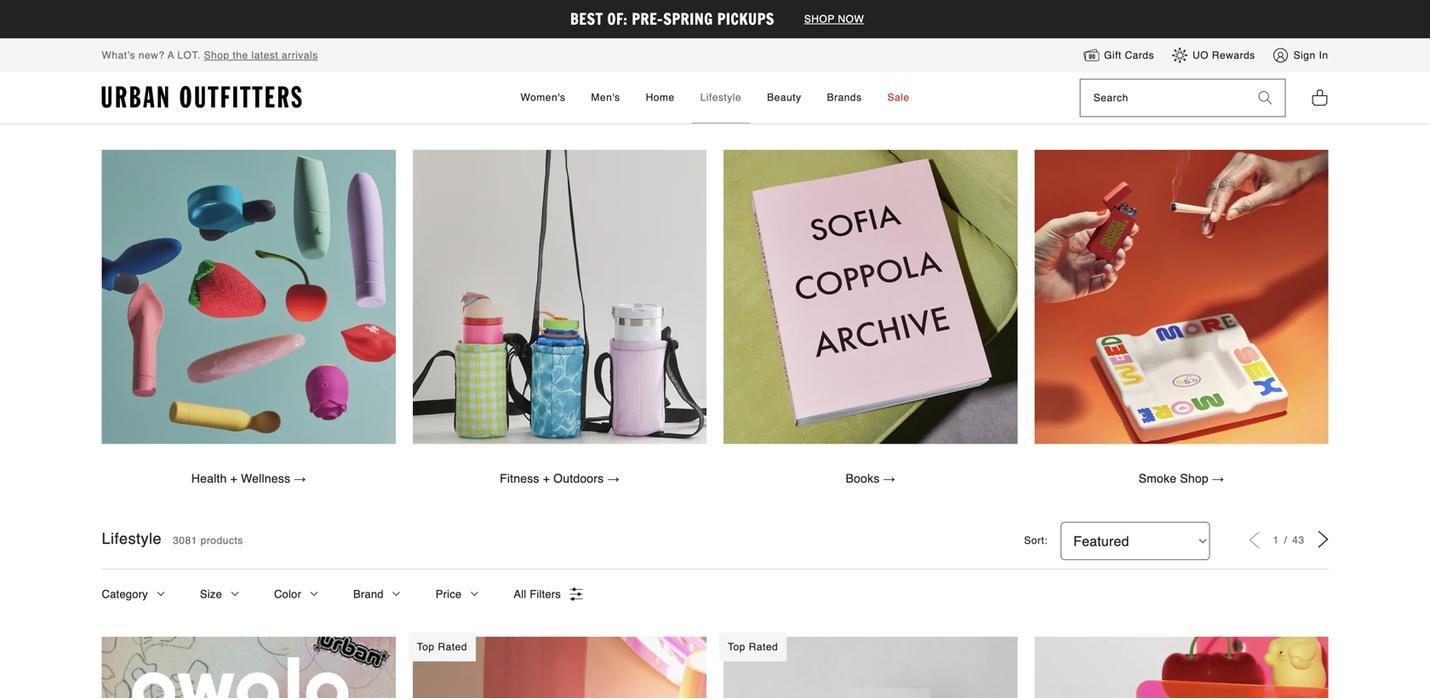 Task type: describe. For each thing, give the bounding box(es) containing it.
+ for fitness
[[543, 472, 550, 485]]

of:
[[608, 8, 628, 30]]

lot.
[[177, 50, 201, 61]]

3081 products
[[173, 535, 243, 547]]

top for fujifilm instax mini 12 instant camera image
[[728, 641, 746, 653]]

sort:
[[1025, 535, 1048, 547]]

fitness + outdoors → link
[[482, 461, 638, 497]]

best
[[571, 8, 604, 30]]

43
[[1293, 535, 1305, 546]]

uo rewards
[[1193, 49, 1256, 61]]

shop now
[[805, 13, 865, 25]]

health + wellness →
[[191, 472, 306, 485]]

top rated for sonny angel winter wonderland series blind box figure image
[[417, 641, 468, 653]]

main navigation element
[[367, 73, 1064, 124]]

new?
[[139, 50, 165, 61]]

urban outfitters image
[[102, 86, 302, 108]]

books
[[846, 472, 880, 485]]

smoke shop →
[[1139, 472, 1225, 485]]

gift
[[1105, 49, 1122, 61]]

books →
[[846, 472, 896, 485]]

health and wellness image
[[102, 150, 396, 444]]

fitness
[[500, 472, 540, 485]]

best of:  pre-spring pickups
[[571, 8, 779, 30]]

2 → from the left
[[608, 472, 620, 485]]

sonny angel winter wonderland series blind box figure image
[[413, 637, 707, 698]]

top rated for fujifilm instax mini 12 instant camera image
[[728, 641, 779, 653]]

+ for health
[[230, 472, 238, 485]]

what's new? a lot. shop the latest arrivals
[[102, 50, 318, 61]]

shop
[[805, 13, 835, 25]]

what's
[[102, 50, 135, 61]]

lifestyle link
[[692, 73, 750, 124]]

1 top rated link from the left
[[409, 633, 707, 698]]

rated for fujifilm instax mini 12 instant camera image
[[749, 641, 779, 653]]

smoke
[[1139, 472, 1177, 485]]

shop the latest arrivals link
[[204, 50, 318, 61]]

pickups
[[718, 8, 775, 30]]

sign in button
[[1273, 47, 1329, 64]]

rated for sonny angel winter wonderland series blind box figure image
[[438, 641, 468, 653]]

brands link
[[819, 73, 871, 124]]

size
[[200, 588, 222, 601]]

sign in
[[1294, 49, 1329, 61]]

search image
[[1259, 91, 1273, 105]]

health
[[191, 472, 227, 485]]

latest
[[252, 50, 279, 61]]

3 → from the left
[[884, 472, 896, 485]]

gift cards
[[1105, 49, 1155, 61]]

smoke shop image
[[1035, 150, 1329, 444]]

health + wellness → link
[[174, 461, 324, 497]]

a
[[168, 50, 174, 61]]

0 horizontal spatial shop
[[204, 50, 230, 61]]

sale link
[[879, 73, 919, 124]]

my shopping bag image
[[1312, 88, 1329, 107]]

3081
[[173, 535, 197, 547]]



Task type: locate. For each thing, give the bounding box(es) containing it.
wellness
[[241, 472, 291, 485]]

2 top from the left
[[728, 641, 746, 653]]

uo
[[1193, 49, 1209, 61]]

home link
[[638, 73, 684, 124]]

rewards
[[1213, 49, 1256, 61]]

top
[[417, 641, 435, 653], [728, 641, 746, 653]]

1 vertical spatial shop
[[1181, 472, 1209, 485]]

the
[[233, 50, 248, 61]]

1
[[1274, 535, 1283, 546]]

1 top rated from the left
[[417, 641, 468, 653]]

all filters button
[[514, 570, 583, 619]]

home
[[646, 91, 675, 103]]

price
[[436, 588, 462, 601]]

1 vertical spatial lifestyle
[[102, 530, 162, 548]]

lifestyle inside the main navigation element
[[701, 91, 742, 103]]

0 horizontal spatial top rated link
[[409, 633, 707, 698]]

beauty link
[[759, 73, 810, 124]]

shop right smoke
[[1181, 472, 1209, 485]]

color button
[[274, 570, 319, 619]]

arrivals
[[282, 50, 318, 61]]

1 horizontal spatial rated
[[749, 641, 779, 653]]

1 horizontal spatial +
[[543, 472, 550, 485]]

lifestyle
[[701, 91, 742, 103], [102, 530, 162, 548]]

beauty
[[768, 91, 802, 103]]

books & journals image
[[724, 150, 1018, 444]]

fitness + outdoors →
[[500, 472, 620, 485]]

brand button
[[353, 570, 402, 619]]

1 top from the left
[[417, 641, 435, 653]]

shop left the
[[204, 50, 230, 61]]

all
[[514, 588, 527, 601]]

0 horizontal spatial +
[[230, 472, 238, 485]]

sign
[[1294, 49, 1317, 61]]

category button
[[102, 570, 166, 619]]

1 horizontal spatial lifestyle
[[701, 91, 742, 103]]

top for sonny angel winter wonderland series blind box figure image
[[417, 641, 435, 653]]

spring
[[664, 8, 714, 30]]

pre-
[[632, 8, 664, 30]]

shop now link
[[796, 13, 873, 25]]

outdoor activities image
[[413, 150, 707, 444]]

filters
[[530, 588, 561, 601]]

2 top rated from the left
[[728, 641, 779, 653]]

+ right 'health'
[[230, 472, 238, 485]]

shop
[[204, 50, 230, 61], [1181, 472, 1209, 485]]

category
[[102, 588, 148, 601]]

women's link
[[512, 73, 574, 124]]

1 → from the left
[[294, 472, 306, 485]]

now
[[838, 13, 865, 25]]

outdoors
[[554, 472, 604, 485]]

women's
[[521, 91, 566, 103]]

products
[[201, 535, 243, 547]]

lifestyle left 3081
[[102, 530, 162, 548]]

gift cards link
[[1083, 47, 1155, 64]]

rated
[[438, 641, 468, 653], [749, 641, 779, 653]]

→ right outdoors
[[608, 472, 620, 485]]

men's link
[[583, 73, 629, 124]]

fujifilm instax mini 12 instant camera image
[[724, 637, 1018, 698]]

→ right wellness
[[294, 472, 306, 485]]

cowboy boot photo stand image
[[1035, 637, 1329, 698]]

smoke shop → link
[[1121, 461, 1243, 497]]

2 rated from the left
[[749, 641, 779, 653]]

brand
[[353, 588, 384, 601]]

+ inside health + wellness → link
[[230, 472, 238, 485]]

1 rated from the left
[[438, 641, 468, 653]]

brands
[[827, 91, 862, 103]]

0 horizontal spatial rated
[[438, 641, 468, 653]]

in
[[1320, 49, 1329, 61]]

size button
[[200, 570, 240, 619]]

lifestyle right home
[[701, 91, 742, 103]]

0 vertical spatial lifestyle
[[701, 91, 742, 103]]

owala image
[[102, 637, 396, 698]]

1 horizontal spatial shop
[[1181, 472, 1209, 485]]

top rated
[[417, 641, 468, 653], [728, 641, 779, 653]]

+ right fitness
[[543, 472, 550, 485]]

1 + from the left
[[230, 472, 238, 485]]

→ right books
[[884, 472, 896, 485]]

+
[[230, 472, 238, 485], [543, 472, 550, 485]]

→ right smoke
[[1213, 472, 1225, 485]]

top rated link
[[409, 633, 707, 698], [720, 633, 1018, 698]]

1 horizontal spatial top rated link
[[720, 633, 1018, 698]]

4 → from the left
[[1213, 472, 1225, 485]]

→
[[294, 472, 306, 485], [608, 472, 620, 485], [884, 472, 896, 485], [1213, 472, 1225, 485]]

color
[[274, 588, 302, 601]]

sale
[[888, 91, 910, 103]]

None search field
[[1081, 80, 1247, 116]]

+ inside fitness + outdoors → link
[[543, 472, 550, 485]]

uo rewards link
[[1172, 47, 1256, 64]]

0 horizontal spatial top rated
[[417, 641, 468, 653]]

1 horizontal spatial top
[[728, 641, 746, 653]]

0 horizontal spatial top
[[417, 641, 435, 653]]

1 horizontal spatial top rated
[[728, 641, 779, 653]]

0 horizontal spatial lifestyle
[[102, 530, 162, 548]]

Search text field
[[1081, 80, 1247, 116]]

cards
[[1126, 49, 1155, 61]]

2 + from the left
[[543, 472, 550, 485]]

price button
[[436, 570, 480, 619]]

all filters
[[514, 588, 561, 601]]

books → link
[[828, 461, 914, 497]]

men's
[[591, 91, 621, 103]]

2 top rated link from the left
[[720, 633, 1018, 698]]

0 vertical spatial shop
[[204, 50, 230, 61]]



Task type: vqa. For each thing, say whether or not it's contained in the screenshot.
Brown Multi icon
no



